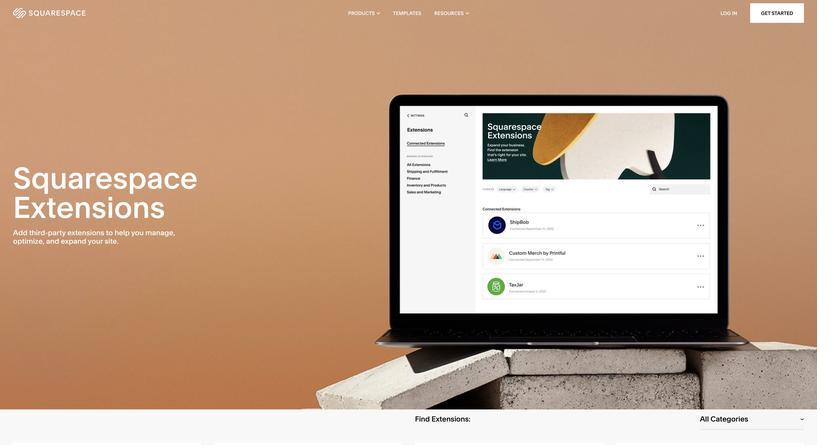 Task type: vqa. For each thing, say whether or not it's contained in the screenshot.
Dario Element
no



Task type: locate. For each thing, give the bounding box(es) containing it.
to
[[106, 228, 113, 237]]

products
[[348, 10, 375, 16]]

log             in
[[721, 10, 738, 16]]

add
[[13, 228, 27, 237]]

templates
[[393, 10, 422, 16]]

get started link
[[751, 3, 805, 23]]

third-
[[29, 228, 48, 237]]

site.
[[105, 237, 119, 246]]

help
[[115, 228, 130, 237]]

resources
[[435, 10, 464, 16]]

extensions
[[13, 189, 165, 226]]

categories
[[711, 415, 749, 424]]

all
[[700, 415, 709, 424]]

expand
[[61, 237, 86, 246]]

products button
[[348, 0, 380, 26]]

get
[[762, 10, 771, 16]]

in
[[733, 10, 738, 16]]

squarespace logo link
[[13, 8, 171, 18]]

find
[[415, 415, 430, 424]]

get started
[[762, 10, 794, 16]]

find extensions:
[[415, 415, 471, 424]]

extensions
[[67, 228, 104, 237]]



Task type: describe. For each thing, give the bounding box(es) containing it.
squarespace
[[13, 160, 198, 196]]

started
[[772, 10, 794, 16]]

all categories button
[[700, 410, 805, 430]]

all categories
[[700, 415, 749, 424]]

squarespace logo image
[[13, 8, 86, 18]]

optimize,
[[13, 237, 44, 246]]

you
[[131, 228, 144, 237]]

your
[[88, 237, 103, 246]]

log
[[721, 10, 731, 16]]

log             in link
[[721, 10, 738, 16]]

and
[[46, 237, 59, 246]]

manage,
[[145, 228, 175, 237]]

party
[[48, 228, 66, 237]]

resources button
[[435, 0, 469, 26]]

extensions:
[[432, 415, 471, 424]]

squarespace extensions add third-party extensions to help you manage, optimize, and expand your site.
[[13, 160, 198, 246]]

templates link
[[393, 0, 422, 26]]



